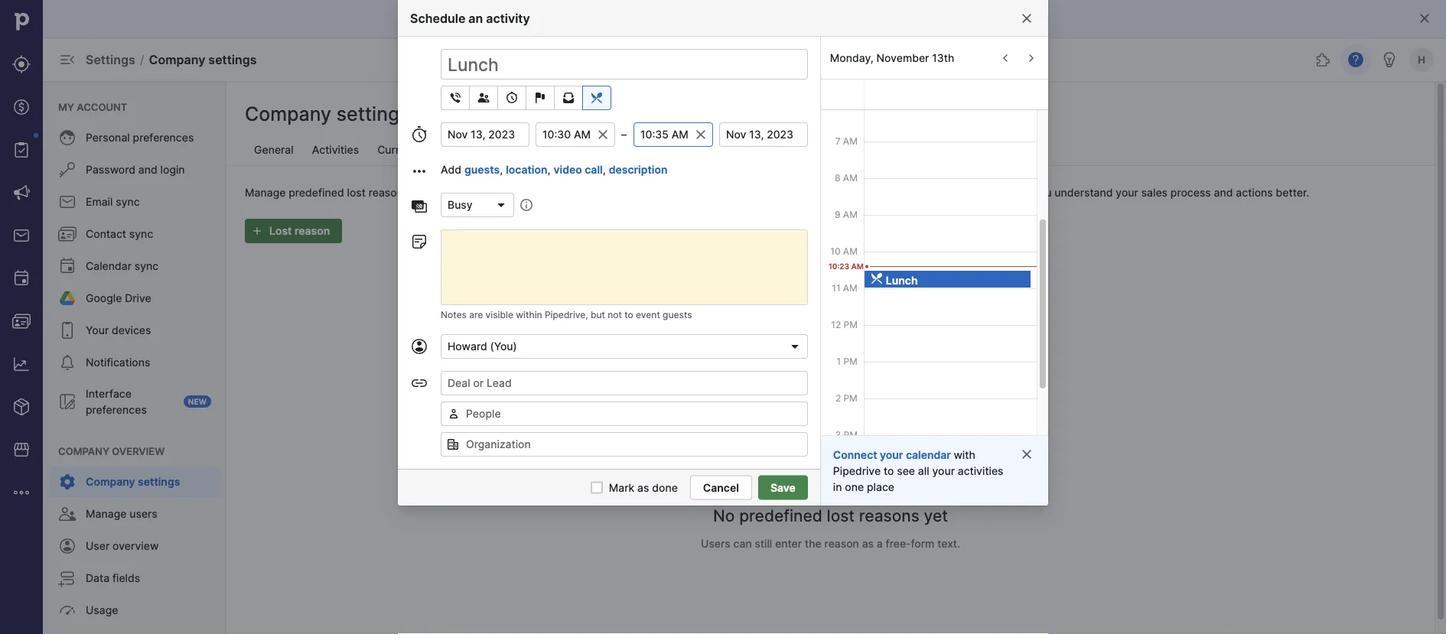 Task type: locate. For each thing, give the bounding box(es) containing it.
color undefined image inside 'your devices' "link"
[[58, 321, 77, 340]]

1 vertical spatial the
[[805, 538, 822, 551]]

manage up color primary inverted image
[[245, 186, 286, 199]]

am right 11
[[843, 282, 858, 294]]

3 pm from the top
[[844, 393, 858, 404]]

1 horizontal spatial predefined
[[739, 506, 823, 525]]

2 deal from the left
[[963, 186, 984, 199]]

options.
[[743, 186, 784, 199]]

0 horizontal spatial reasons
[[476, 144, 516, 157]]

2 horizontal spatial a
[[932, 186, 938, 199]]

0 vertical spatial and
[[138, 163, 157, 176]]

1 horizontal spatial ,
[[548, 163, 551, 176]]

2 pm
[[836, 393, 858, 404]]

2 vertical spatial your
[[933, 465, 955, 478]]

mark as done
[[609, 481, 678, 494]]

0 horizontal spatial manage
[[86, 508, 127, 521]]

color undefined image inside google drive link
[[58, 289, 77, 308]]

data
[[86, 572, 110, 585]]

reasons
[[476, 144, 516, 157], [859, 506, 920, 525]]

a right when
[[447, 186, 453, 199]]

color undefined image left 'usage'
[[58, 602, 77, 620]]

0 vertical spatial manage
[[245, 186, 286, 199]]

4 am from the top
[[843, 209, 858, 220]]

1 horizontal spatial to
[[884, 465, 894, 478]]

color undefined image inside notifications link
[[58, 354, 77, 372]]

12
[[831, 319, 841, 330]]

color undefined image right insights image
[[58, 354, 77, 372]]

between
[[664, 186, 709, 199]]

2 pm from the top
[[844, 356, 858, 367]]

1 vertical spatial predefined
[[739, 506, 823, 525]]

email
[[86, 196, 113, 209]]

6 am
[[835, 99, 858, 110]]

company settings
[[245, 103, 410, 126], [86, 476, 180, 489]]

contacts image
[[12, 312, 31, 331]]

but
[[591, 310, 605, 321]]

fields
[[112, 572, 140, 585]]

, left description
[[603, 163, 606, 176]]

reason down no predefined lost reasons yet
[[825, 538, 859, 551]]

with pipedrive to see all your activities in one place
[[833, 448, 1004, 494]]

better.
[[1276, 186, 1310, 199]]

schedule an activity dialog
[[0, 0, 1446, 634]]

reasons up the location
[[476, 144, 516, 157]]

4 color undefined image from the top
[[58, 225, 77, 243]]

the right enter
[[805, 538, 822, 551]]

color primary inverted image
[[248, 225, 266, 237]]

2 horizontal spatial can
[[987, 186, 1006, 199]]

1 vertical spatial reasons
[[859, 506, 920, 525]]

predefined for manage
[[289, 186, 344, 199]]

menu for activities
[[43, 81, 227, 634]]

calendar sync link
[[49, 251, 220, 282]]

1 vertical spatial to
[[884, 465, 894, 478]]

2 horizontal spatial reason
[[878, 186, 912, 199]]

pm right 3
[[844, 429, 858, 440]]

users down the "company settings" link
[[130, 508, 157, 521]]

manage inside menu
[[86, 508, 127, 521]]

notifications link
[[49, 347, 220, 378]]

1 vertical spatial your
[[880, 448, 903, 461]]

menu containing personal preferences
[[43, 81, 227, 634]]

am right 6
[[843, 99, 858, 110]]

and left login
[[138, 163, 157, 176]]

0 horizontal spatial guests
[[465, 163, 500, 176]]

color undefined image left password
[[58, 161, 77, 179]]

overview for user overview
[[113, 540, 159, 553]]

to
[[625, 310, 633, 321], [884, 465, 894, 478]]

color undefined image left "calendar"
[[58, 257, 77, 276]]

1 vertical spatial manage
[[86, 508, 127, 521]]

data fields
[[86, 572, 140, 585]]

1 horizontal spatial lost
[[827, 506, 855, 525]]

None text field
[[719, 122, 808, 147]]

contact sync
[[86, 228, 153, 241]]

color undefined image for google
[[58, 289, 77, 308]]

still
[[755, 538, 772, 551]]

1 none field from the top
[[441, 371, 808, 396]]

lost for lost reason
[[269, 225, 292, 238]]

color undefined image down my at the top left of page
[[58, 129, 77, 147]]

manage for manage predefined lost reasons. when a deal is marked as lost, users can choose between these options. documenting the reason for a lost deal can help you understand your sales process and actions better.
[[245, 186, 286, 199]]

pm right 5 on the right
[[844, 503, 858, 514]]

preferences inside personal preferences link
[[133, 131, 194, 144]]

pm right 2
[[844, 393, 858, 404]]

1 horizontal spatial a
[[877, 538, 883, 551]]

the
[[858, 186, 875, 199], [805, 538, 822, 551]]

0 horizontal spatial reason
[[295, 225, 330, 238]]

Deal or Lead text field
[[441, 371, 808, 396]]

0 horizontal spatial to
[[625, 310, 633, 321]]

, left video
[[548, 163, 551, 176]]

home image
[[10, 10, 33, 33]]

company settings up manage users link at left
[[86, 476, 180, 489]]

color primary inverted image
[[871, 272, 883, 285]]

lost inside lost reason button
[[269, 225, 292, 238]]

, up marked
[[500, 163, 503, 176]]

8 am
[[835, 172, 858, 183]]

color undefined image inside email sync link
[[58, 193, 77, 211]]

add
[[441, 163, 462, 176]]

0 vertical spatial to
[[625, 310, 633, 321]]

None field
[[441, 371, 808, 396], [441, 402, 808, 426], [441, 432, 808, 457]]

menu
[[0, 0, 43, 634], [43, 81, 227, 634]]

personal
[[86, 131, 130, 144]]

as
[[533, 186, 545, 199], [638, 481, 649, 494], [862, 538, 874, 551]]

color undefined image left google
[[58, 289, 77, 308]]

predefined down "save"
[[739, 506, 823, 525]]

and
[[138, 163, 157, 176], [1214, 186, 1233, 199]]

sync right email
[[116, 196, 140, 209]]

am for 6 am
[[843, 99, 858, 110]]

4 pm
[[835, 466, 858, 477]]

7 color undefined image from the top
[[58, 537, 77, 556]]

color undefined image left contact
[[58, 225, 77, 243]]

color undefined image
[[58, 129, 77, 147], [58, 161, 77, 179], [58, 193, 77, 211], [58, 225, 77, 243], [58, 289, 77, 308], [58, 505, 77, 523], [58, 537, 77, 556], [58, 569, 77, 588]]

add guests , location , video call , description
[[441, 163, 668, 176]]

1 horizontal spatial the
[[858, 186, 875, 199]]

1 horizontal spatial your
[[933, 465, 955, 478]]

1 vertical spatial as
[[638, 481, 649, 494]]

pm
[[844, 319, 858, 330], [844, 356, 858, 367], [844, 393, 858, 404], [844, 429, 858, 440], [844, 466, 858, 477], [844, 503, 858, 514]]

pm right 4
[[844, 466, 858, 477]]

1 horizontal spatial company settings
[[245, 103, 410, 126]]

color undefined image inside the "company settings" link
[[58, 473, 77, 491]]

sales inbox image
[[12, 227, 31, 245]]

1 am from the top
[[843, 99, 858, 110]]

color undefined image
[[12, 141, 31, 159], [58, 257, 77, 276], [58, 321, 77, 340], [58, 354, 77, 372], [58, 393, 77, 411], [58, 473, 77, 491], [58, 602, 77, 620]]

5 pm from the top
[[844, 466, 858, 477]]

lost right for
[[941, 186, 960, 199]]

2 am from the top
[[843, 135, 858, 147]]

quick add image
[[879, 51, 898, 69]]

0 vertical spatial settings
[[208, 52, 257, 67]]

Use the arrow keys to pick a date text field
[[441, 122, 530, 147]]

and left actions
[[1214, 186, 1233, 199]]

campaigns image
[[12, 184, 31, 202]]

1 vertical spatial company settings
[[86, 476, 180, 489]]

0 vertical spatial your
[[1116, 186, 1139, 199]]

am for 9 am
[[843, 209, 858, 220]]

predefined
[[289, 186, 344, 199], [739, 506, 823, 525]]

Search Pipedrive field
[[585, 44, 861, 75]]

3 none field from the top
[[441, 432, 808, 457]]

reasons down place
[[859, 506, 920, 525]]

activities image
[[12, 269, 31, 288]]

0 vertical spatial guests
[[465, 163, 500, 176]]

busy
[[448, 199, 473, 212]]

5 color undefined image from the top
[[58, 289, 77, 308]]

color undefined image inside manage users link
[[58, 505, 77, 523]]

5 am from the top
[[843, 246, 858, 257]]

devices
[[112, 324, 151, 337]]

1 pm from the top
[[844, 319, 858, 330]]

0 horizontal spatial lost
[[269, 225, 292, 238]]

preferences down interface
[[86, 403, 147, 416]]

color undefined image left your
[[58, 321, 77, 340]]

0 horizontal spatial company settings
[[86, 476, 180, 489]]

2 vertical spatial as
[[862, 538, 874, 551]]

in
[[833, 481, 842, 494]]

lost,
[[547, 186, 569, 199]]

lost for lost reasons
[[451, 144, 473, 157]]

as right mark at the bottom left of page
[[638, 481, 649, 494]]

as inside 'schedule an activity' dialog
[[638, 481, 649, 494]]

color undefined image for email
[[58, 193, 77, 211]]

color undefined image left interface
[[58, 393, 77, 411]]

color primary image
[[446, 92, 465, 104], [475, 92, 493, 104], [503, 92, 521, 104], [531, 92, 550, 104], [559, 92, 578, 104], [410, 126, 429, 144], [597, 129, 609, 141], [410, 162, 429, 181], [495, 199, 507, 211], [789, 341, 801, 353], [448, 408, 460, 420], [1021, 448, 1033, 461]]

0 vertical spatial sync
[[116, 196, 140, 209]]

1 vertical spatial sync
[[129, 228, 153, 241]]

0 vertical spatial predefined
[[289, 186, 344, 199]]

color undefined image inside password and login link
[[58, 161, 77, 179]]

video
[[554, 163, 582, 176]]

settings inside "menu item"
[[138, 476, 180, 489]]

0 horizontal spatial as
[[533, 186, 545, 199]]

settings
[[208, 52, 257, 67], [337, 103, 410, 126], [138, 476, 180, 489]]

1 horizontal spatial deal
[[963, 186, 984, 199]]

sync up drive
[[135, 260, 159, 273]]

3 color undefined image from the top
[[58, 193, 77, 211]]

your
[[86, 324, 109, 337]]

color undefined image inside user overview 'link'
[[58, 537, 77, 556]]

password and login link
[[49, 155, 220, 185]]

2 horizontal spatial settings
[[337, 103, 410, 126]]

2 horizontal spatial ,
[[603, 163, 606, 176]]

contact sync link
[[49, 219, 220, 249]]

color primary image inside howard (you) popup button
[[789, 341, 801, 353]]

1 vertical spatial users
[[130, 508, 157, 521]]

currencies
[[377, 144, 433, 157]]

your right all
[[933, 465, 955, 478]]

1 horizontal spatial settings
[[208, 52, 257, 67]]

6 pm from the top
[[844, 503, 858, 514]]

my account
[[58, 101, 127, 113]]

0 vertical spatial lost
[[451, 144, 473, 157]]

3 pm
[[835, 429, 858, 440]]

sales
[[1142, 186, 1168, 199]]

personal preferences link
[[49, 122, 220, 153]]

pm for 1 pm
[[844, 356, 858, 367]]

overview inside 'link'
[[113, 540, 159, 553]]

11
[[832, 282, 841, 294]]

leads image
[[12, 55, 31, 73]]

guests down lost reasons
[[465, 163, 500, 176]]

0 horizontal spatial deal
[[456, 186, 478, 199]]

8 color undefined image from the top
[[58, 569, 77, 588]]

info image
[[520, 199, 533, 211]]

1 horizontal spatial and
[[1214, 186, 1233, 199]]

1 horizontal spatial lost
[[451, 144, 473, 157]]

color undefined image for calendar sync
[[58, 257, 77, 276]]

manage up 'user'
[[86, 508, 127, 521]]

as left free-
[[862, 538, 874, 551]]

the right documenting
[[858, 186, 875, 199]]

pm for 3 pm
[[844, 429, 858, 440]]

preferences up login
[[133, 131, 194, 144]]

color undefined image inside calendar sync link
[[58, 257, 77, 276]]

12 pm
[[831, 319, 858, 330]]

guests
[[465, 163, 500, 176], [663, 310, 692, 321]]

0 vertical spatial none field
[[441, 371, 808, 396]]

interface
[[86, 387, 132, 400]]

/
[[140, 52, 144, 67]]

color undefined image inside contact sync link
[[58, 225, 77, 243]]

none field up organization field
[[441, 402, 808, 426]]

company settings link
[[49, 467, 220, 497]]

color undefined image left email
[[58, 193, 77, 211]]

0 vertical spatial company settings
[[245, 103, 410, 126]]

lost reasons
[[451, 144, 516, 157]]

guests right event
[[663, 310, 692, 321]]

0 vertical spatial preferences
[[133, 131, 194, 144]]

overview down manage users link at left
[[113, 540, 159, 553]]

as right info icon
[[533, 186, 545, 199]]

lost for reasons.
[[347, 186, 366, 199]]

color undefined image left the manage users
[[58, 505, 77, 523]]

1 horizontal spatial reason
[[825, 538, 859, 551]]

company down company overview
[[86, 476, 135, 489]]

0 horizontal spatial ,
[[500, 163, 503, 176]]

0 horizontal spatial lost
[[347, 186, 366, 199]]

1 vertical spatial none field
[[441, 402, 808, 426]]

3 am from the top
[[843, 172, 858, 183]]

2 horizontal spatial as
[[862, 538, 874, 551]]

drive
[[125, 292, 151, 305]]

am right 7
[[843, 135, 858, 147]]

menu item
[[43, 628, 227, 634]]

a left free-
[[877, 538, 883, 551]]

1 color undefined image from the top
[[58, 129, 77, 147]]

none field down people field
[[441, 432, 808, 457]]

1 vertical spatial lost
[[269, 225, 292, 238]]

1 horizontal spatial users
[[572, 186, 600, 199]]

color primary image
[[1419, 12, 1431, 24], [588, 92, 606, 104], [695, 129, 707, 141], [410, 197, 429, 216], [410, 233, 429, 251], [410, 338, 429, 356], [410, 374, 429, 393], [447, 439, 459, 451], [591, 482, 603, 494]]

0 vertical spatial reason
[[878, 186, 912, 199]]

2
[[836, 393, 841, 404]]

Organization text field
[[441, 432, 808, 457]]

1 vertical spatial preferences
[[86, 403, 147, 416]]

no
[[713, 506, 735, 525]]

lost up add
[[451, 144, 473, 157]]

company inside "menu item"
[[86, 476, 135, 489]]

deal left is
[[456, 186, 478, 199]]

company settings inside "menu item"
[[86, 476, 180, 489]]

menu toggle image
[[58, 51, 77, 69]]

predefined for no
[[739, 506, 823, 525]]

1 vertical spatial reason
[[295, 225, 330, 238]]

2 vertical spatial settings
[[138, 476, 180, 489]]

password
[[86, 163, 135, 176]]

to right not
[[625, 310, 633, 321]]

0 vertical spatial users
[[572, 186, 600, 199]]

sync up calendar sync link
[[129, 228, 153, 241]]

sales assistant image
[[1381, 51, 1399, 69]]

color undefined image right more image
[[58, 473, 77, 491]]

can left choose
[[603, 186, 621, 199]]

save button
[[758, 476, 808, 500]]

sync for calendar sync
[[135, 260, 159, 273]]

save
[[771, 481, 796, 494]]

users can still enter the reason as a free-form text.
[[701, 538, 960, 551]]

settings
[[86, 52, 135, 67]]

am for 8 am
[[843, 172, 858, 183]]

company settings up activities on the left top of page
[[245, 103, 410, 126]]

yet
[[924, 506, 948, 525]]

can left still
[[734, 538, 752, 551]]

0 horizontal spatial settings
[[138, 476, 180, 489]]

7 am
[[836, 135, 858, 147]]

predefined up lost reason
[[289, 186, 344, 199]]

2 vertical spatial reason
[[825, 538, 859, 551]]

5 pm
[[836, 503, 858, 514]]

2 vertical spatial none field
[[441, 432, 808, 457]]

lost down in in the right of the page
[[827, 506, 855, 525]]

your left sales
[[1116, 186, 1139, 199]]

lost left reasons.
[[347, 186, 366, 199]]

Busy field
[[441, 193, 514, 217]]

1 , from the left
[[500, 163, 503, 176]]

2 color undefined image from the top
[[58, 161, 77, 179]]

your up see
[[880, 448, 903, 461]]

color undefined image inside usage link
[[58, 602, 77, 620]]

none field up people field
[[441, 371, 808, 396]]

account
[[77, 101, 127, 113]]

company down 'interface preferences'
[[58, 445, 109, 457]]

2 none field from the top
[[441, 402, 808, 426]]

manage for manage users
[[86, 508, 127, 521]]

pm right 12
[[844, 319, 858, 330]]

preferences for interface
[[86, 403, 147, 416]]

for
[[915, 186, 929, 199]]

within
[[516, 310, 542, 321]]

manage users
[[86, 508, 157, 521]]

4 pm from the top
[[844, 429, 858, 440]]

lost right color primary inverted image
[[269, 225, 292, 238]]

company right /
[[149, 52, 205, 67]]

reason right color primary inverted image
[[295, 225, 330, 238]]

1 horizontal spatial as
[[638, 481, 649, 494]]

1 horizontal spatial manage
[[245, 186, 286, 199]]

0 vertical spatial overview
[[112, 445, 165, 457]]

color undefined image inside data fields 'link'
[[58, 569, 77, 588]]

can left help
[[987, 186, 1006, 199]]

2 vertical spatial sync
[[135, 260, 159, 273]]

color primary image inside people field
[[448, 408, 460, 420]]

company settings menu item
[[43, 467, 227, 497]]

am right 10
[[843, 246, 858, 257]]

an
[[469, 11, 483, 26]]

cancel button
[[690, 476, 752, 500]]

a right for
[[932, 186, 938, 199]]

close image
[[1021, 12, 1033, 24]]

users down call on the top of page
[[572, 186, 600, 199]]

am right 8
[[843, 172, 858, 183]]

6 am from the top
[[843, 282, 858, 294]]

user overview link
[[49, 531, 220, 562]]

1 vertical spatial guests
[[663, 310, 692, 321]]

0 horizontal spatial predefined
[[289, 186, 344, 199]]

1 vertical spatial overview
[[113, 540, 159, 553]]

color undefined image left 'user'
[[58, 537, 77, 556]]

deal left help
[[963, 186, 984, 199]]

when
[[415, 186, 444, 199]]

h:mm AM text field
[[536, 122, 615, 147]]

6 color undefined image from the top
[[58, 505, 77, 523]]

h:mm AM text field
[[634, 122, 713, 147]]

manage users link
[[49, 499, 220, 530]]

activities
[[958, 465, 1004, 478]]

pm right 1
[[844, 356, 858, 367]]

can
[[603, 186, 621, 199], [987, 186, 1006, 199], [734, 538, 752, 551]]

connect your calendar link
[[833, 448, 954, 461]]

reason left for
[[878, 186, 912, 199]]

0 horizontal spatial can
[[603, 186, 621, 199]]

overview up company settings "menu item"
[[112, 445, 165, 457]]

color undefined image inside personal preferences link
[[58, 129, 77, 147]]

am right 9
[[843, 209, 858, 220]]

color undefined image left the data
[[58, 569, 77, 588]]

to down connect your calendar
[[884, 465, 894, 478]]



Task type: vqa. For each thing, say whether or not it's contained in the screenshot.
More image
yes



Task type: describe. For each thing, give the bounding box(es) containing it.
schedule
[[410, 11, 466, 26]]

0 horizontal spatial the
[[805, 538, 822, 551]]

lost reason button
[[245, 219, 342, 243]]

–
[[621, 128, 627, 141]]

lost reason
[[269, 225, 330, 238]]

are
[[469, 310, 483, 321]]

1
[[837, 356, 841, 367]]

login
[[160, 163, 185, 176]]

one
[[845, 481, 864, 494]]

my
[[58, 101, 74, 113]]

8
[[835, 172, 841, 183]]

email sync link
[[49, 187, 220, 217]]

5
[[836, 503, 841, 514]]

1 deal from the left
[[456, 186, 478, 199]]

cancel
[[703, 481, 739, 494]]

0 vertical spatial as
[[533, 186, 545, 199]]

previous day image
[[996, 52, 1015, 64]]

schedule an activity
[[410, 11, 530, 26]]

color undefined image for contact
[[58, 225, 77, 243]]

calendar
[[906, 448, 951, 461]]

1 vertical spatial and
[[1214, 186, 1233, 199]]

process
[[1171, 186, 1211, 199]]

2 horizontal spatial your
[[1116, 186, 1139, 199]]

1 horizontal spatial can
[[734, 538, 752, 551]]

color undefined image for company settings
[[58, 473, 77, 491]]

place
[[867, 481, 895, 494]]

form
[[911, 538, 935, 551]]

pm for 2 pm
[[844, 393, 858, 404]]

Howard (You) field
[[441, 334, 808, 359]]

call
[[585, 163, 603, 176]]

products image
[[12, 398, 31, 416]]

menu for schedule an activity
[[0, 0, 43, 634]]

pm for 5 pm
[[844, 503, 858, 514]]

pipedrive,
[[545, 310, 588, 321]]

color undefined image down deals icon
[[12, 141, 31, 159]]

color primary image inside organization field
[[447, 439, 459, 451]]

personal preferences
[[86, 131, 194, 144]]

insights image
[[12, 355, 31, 373]]

am for 7 am
[[843, 135, 858, 147]]

more image
[[12, 484, 31, 502]]

2 , from the left
[[548, 163, 551, 176]]

new
[[188, 397, 207, 406]]

0 vertical spatial the
[[858, 186, 875, 199]]

visible
[[486, 310, 513, 321]]

all
[[918, 465, 930, 478]]

Lunch text field
[[441, 49, 808, 80]]

2 horizontal spatial lost
[[941, 186, 960, 199]]

to inside with pipedrive to see all your activities in one place
[[884, 465, 894, 478]]

color undefined image for user
[[58, 537, 77, 556]]

color undefined image for interface preferences
[[58, 393, 77, 411]]

documenting
[[787, 186, 855, 199]]

0 horizontal spatial your
[[880, 448, 903, 461]]

color undefined image for password
[[58, 161, 77, 179]]

none text field inside 'schedule an activity' dialog
[[719, 122, 808, 147]]

help
[[1009, 186, 1030, 199]]

google drive link
[[49, 283, 220, 314]]

company up general at the top left of the page
[[245, 103, 331, 126]]

overview for company overview
[[112, 445, 165, 457]]

preferences for personal
[[133, 131, 194, 144]]

4
[[835, 466, 841, 477]]

users
[[701, 538, 731, 551]]

company overview
[[58, 445, 165, 457]]

is
[[481, 186, 489, 199]]

notes are visible within pipedrive, but not to event guests
[[441, 310, 692, 321]]

color undefined image for data
[[58, 569, 77, 588]]

text.
[[938, 538, 960, 551]]

monday, november 13th
[[830, 52, 955, 65]]

1 horizontal spatial reasons
[[859, 506, 920, 525]]

free-
[[886, 538, 911, 551]]

none field organization
[[441, 432, 808, 457]]

your inside with pipedrive to see all your activities in one place
[[933, 465, 955, 478]]

marketplace image
[[12, 441, 31, 459]]

sync for contact sync
[[129, 228, 153, 241]]

reasons.
[[369, 186, 412, 199]]

contact
[[86, 228, 126, 241]]

none field deal or lead
[[441, 371, 808, 396]]

busy button
[[441, 193, 514, 217]]

event
[[636, 310, 660, 321]]

activities
[[312, 144, 359, 157]]

data fields link
[[49, 563, 220, 594]]

pm for 12 pm
[[844, 319, 858, 330]]

People text field
[[460, 403, 807, 426]]

13th
[[932, 52, 955, 65]]

reason inside button
[[295, 225, 330, 238]]

next day image
[[1022, 52, 1041, 64]]

your devices
[[86, 324, 151, 337]]

none field people
[[441, 402, 808, 426]]

pm for 4 pm
[[844, 466, 858, 477]]

0 horizontal spatial and
[[138, 163, 157, 176]]

calendar sync
[[86, 260, 159, 273]]

deals image
[[12, 98, 31, 116]]

actions
[[1236, 186, 1273, 199]]

11 am
[[832, 282, 858, 294]]

am for 11 am
[[843, 282, 858, 294]]

am for 10 am
[[843, 246, 858, 257]]

google drive
[[86, 292, 151, 305]]

lost for reasons
[[827, 506, 855, 525]]

user overview
[[86, 540, 159, 553]]

notes
[[441, 310, 467, 321]]

calendar
[[86, 260, 132, 273]]

0 vertical spatial reasons
[[476, 144, 516, 157]]

color undefined image for manage
[[58, 505, 77, 523]]

quick help image
[[1347, 51, 1365, 69]]

november
[[877, 52, 929, 65]]

1 horizontal spatial guests
[[663, 310, 692, 321]]

3 , from the left
[[603, 163, 606, 176]]

done
[[652, 481, 678, 494]]

color undefined image for usage
[[58, 602, 77, 620]]

manage predefined lost reasons. when a deal is marked as lost, users can choose between these options. documenting the reason for a lost deal can help you understand your sales process and actions better.
[[245, 186, 1310, 199]]

mark
[[609, 481, 635, 494]]

7
[[836, 135, 841, 147]]

10 am
[[831, 246, 858, 257]]

10
[[831, 246, 841, 257]]

your devices link
[[49, 315, 220, 346]]

color undefined image for personal
[[58, 129, 77, 147]]

color undefined image for your devices
[[58, 321, 77, 340]]

3
[[835, 429, 841, 440]]

google
[[86, 292, 122, 305]]

0 horizontal spatial a
[[447, 186, 453, 199]]

understand
[[1055, 186, 1113, 199]]

connect your calendar
[[833, 448, 951, 461]]

these
[[712, 186, 740, 199]]

h
[[1418, 54, 1426, 65]]

0 horizontal spatial users
[[130, 508, 157, 521]]

color primary image inside busy popup button
[[495, 199, 507, 211]]

h button
[[1407, 44, 1437, 75]]

email sync
[[86, 196, 140, 209]]

6
[[835, 99, 841, 110]]

sync for email sync
[[116, 196, 140, 209]]

password and login
[[86, 163, 185, 176]]

color undefined image for notifications
[[58, 354, 77, 372]]

1 pm
[[837, 356, 858, 367]]

not
[[608, 310, 622, 321]]

1 vertical spatial settings
[[337, 103, 410, 126]]

marked
[[492, 186, 530, 199]]



